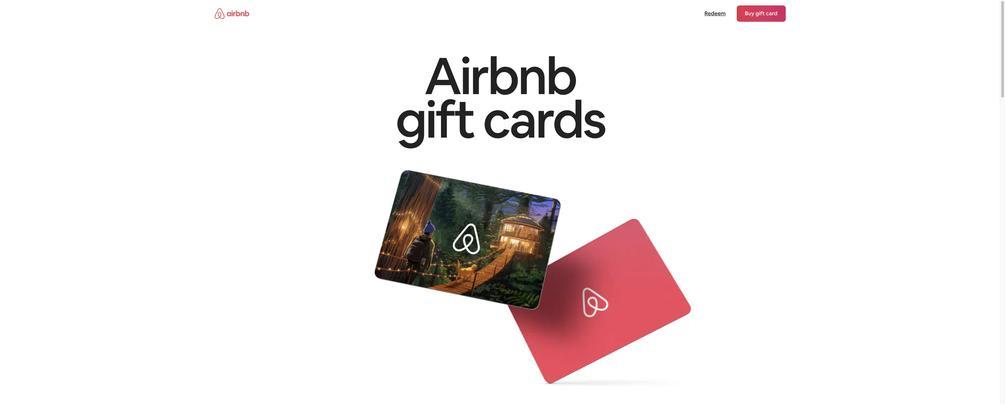 Task type: vqa. For each thing, say whether or not it's contained in the screenshot.
Mojave within the Joshua Tree, California Near Mojave Desert Nov 26 – Dec 1 $170 night
no



Task type: describe. For each thing, give the bounding box(es) containing it.
redeem
[[705, 10, 726, 17]]

airbnb gift cards
[[395, 43, 605, 153]]

airbnb
[[424, 43, 576, 109]]

gift cards
[[395, 86, 605, 153]]



Task type: locate. For each thing, give the bounding box(es) containing it.
profile element
[[508, 0, 786, 27]]

redeem link
[[701, 7, 730, 20]]



